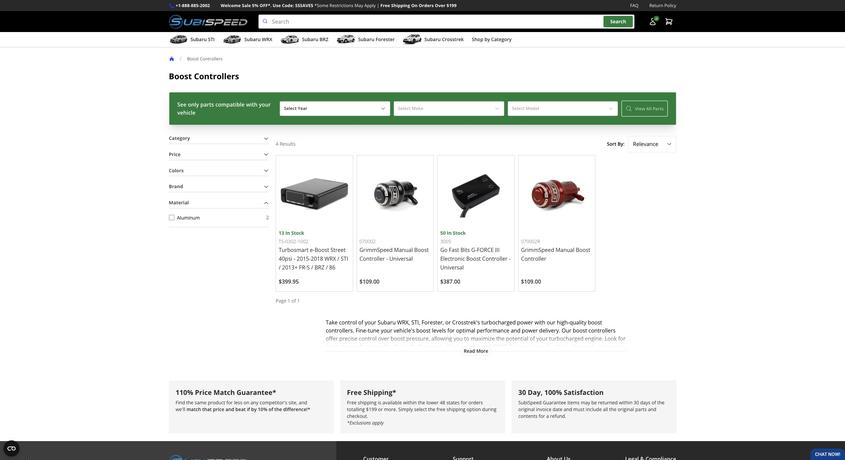 Task type: vqa. For each thing, say whether or not it's contained in the screenshot.
Subaru WRX dropdown button
yes



Task type: describe. For each thing, give the bounding box(es) containing it.
1 1 from the left
[[288, 298, 291, 304]]

electronic
[[441, 255, 465, 263]]

boost inside 'grimmspeed manual boost controller - universal'
[[415, 246, 429, 254]]

subaru.
[[491, 359, 510, 367]]

vehicle
[[177, 109, 196, 117]]

more.
[[384, 407, 397, 413]]

subaru sti button
[[169, 33, 215, 47]]

the right "days"
[[658, 400, 665, 406]]

a subaru forester thumbnail image image
[[337, 34, 356, 45]]

that
[[202, 407, 212, 413]]

13 in stock ts-0302-1002 turbosmart e-boost street 40psi - 2015-2018 wrx / sti / 2013+ fr-s / brz / 86
[[279, 230, 348, 271]]

find
[[176, 400, 185, 406]]

price button
[[169, 150, 269, 160]]

subaru for subaru forester
[[358, 36, 375, 43]]

must
[[574, 407, 585, 413]]

grimmspeed manual boost controller - universal
[[360, 246, 429, 263]]

1 vertical spatial free
[[347, 388, 362, 397]]

pressure,
[[407, 335, 430, 343]]

wrx inside dropdown button
[[262, 36, 273, 43]]

or inside "free shipping* free shipping is available within the lower 48 states for orders totalling $199 or more. simply select the free shipping option during checkout. *exclusions apply"
[[378, 407, 383, 413]]

0 vertical spatial $199
[[447, 2, 457, 8]]

simply
[[399, 407, 413, 413]]

stock for fast
[[453, 230, 466, 236]]

known
[[529, 343, 546, 351]]

e-
[[310, 246, 315, 254]]

boost inside 13 in stock ts-0302-1002 turbosmart e-boost street 40psi - 2015-2018 wrx / sti / 2013+ fr-s / brz / 86
[[315, 246, 329, 254]]

free shipping* free shipping is available within the lower 48 states for orders totalling $199 or more. simply select the free shipping option during checkout. *exclusions apply
[[347, 388, 497, 426]]

1 original from the left
[[519, 407, 535, 413]]

take control of your subaru wrx, sti, forester, or crosstrek's turbocharged power with our high-quality boost controllers. fine-tune your vehicle's boost levels for optimal performance and power delivery. our boost controllers offer precise control over boost pressure, allowing you to maximize the potential of your turbocharged engine. look for trusted manufacturers like perrin performance, grimmspeed, and cobb tuning, known for their advanced engineering and reliable performance. experience improved throttle response, increased horsepower, and enhanced overall driving dynamics with our selection of boost controllers tailored for your subaru.
[[326, 319, 626, 367]]

orders
[[469, 400, 483, 406]]

welcome sale 5% off*. use code: sssave5
[[221, 2, 313, 8]]

controller for grimmspeed manual boost controller - universal
[[360, 255, 385, 263]]

the right all
[[610, 407, 617, 413]]

0 horizontal spatial turbocharged
[[482, 319, 516, 326]]

sti inside 13 in stock ts-0302-1002 turbosmart e-boost street 40psi - 2015-2018 wrx / sti / 2013+ fr-s / brz / 86
[[341, 255, 348, 263]]

boost up the perrin
[[391, 335, 405, 343]]

/ right the s
[[311, 264, 313, 271]]

by:
[[618, 141, 625, 147]]

select... image
[[667, 142, 672, 147]]

grimmspeed for grimmspeed manual boost controller - universal
[[360, 246, 393, 254]]

read
[[464, 348, 475, 354]]

$109.00 for grimmspeed manual boost controller - universal
[[360, 278, 380, 286]]

read more
[[464, 348, 489, 354]]

contents
[[519, 413, 538, 420]]

controller inside 50 in stock 3005 go fast bits g-force iii electronic boost controller - universal
[[483, 255, 508, 263]]

off*.
[[260, 2, 272, 8]]

grimmspeed,
[[447, 343, 481, 351]]

/ right home image
[[180, 55, 182, 62]]

subaru forester button
[[337, 33, 395, 47]]

perrin
[[394, 343, 410, 351]]

070002r
[[521, 238, 540, 245]]

Aluminum button
[[169, 215, 174, 221]]

same
[[195, 400, 207, 406]]

1 vertical spatial turbocharged
[[550, 335, 584, 343]]

difference!*
[[283, 407, 311, 413]]

+1-888-885-2002 link
[[176, 2, 210, 9]]

50 in stock 3005 go fast bits g-force iii electronic boost controller - universal
[[441, 230, 511, 271]]

$109.00 for grimmspeed manual boost controller
[[521, 278, 541, 286]]

Select Year button
[[280, 101, 391, 116]]

2015-
[[297, 255, 311, 263]]

and left beat
[[226, 407, 234, 413]]

of inside 30 day, 100% satisfaction subispeed guarantee items may be returned within 30 days of the original invoice date and must include all the original parts and contents for a refund.
[[652, 400, 657, 406]]

is
[[378, 400, 382, 406]]

day,
[[528, 388, 543, 397]]

1 horizontal spatial 30
[[634, 400, 639, 406]]

states
[[447, 400, 460, 406]]

0 vertical spatial controllers
[[200, 56, 223, 62]]

return policy link
[[650, 2, 677, 9]]

in for 0302-
[[286, 230, 290, 236]]

boost down experience
[[404, 359, 418, 367]]

turbosmart e-boost street 40psi - 2015-2018 wrx / sti / 2013+ fr-s / brz / 86 image
[[279, 158, 350, 230]]

885-
[[191, 2, 200, 8]]

grimmspeed for grimmspeed manual boost controller
[[521, 246, 555, 254]]

subaru sti
[[191, 36, 215, 43]]

controller for grimmspeed manual boost controller
[[521, 255, 547, 263]]

within inside "free shipping* free shipping is available within the lower 48 states for orders totalling $199 or more. simply select the free shipping option during checkout. *exclusions apply"
[[403, 400, 417, 406]]

universal inside 'grimmspeed manual boost controller - universal'
[[390, 255, 413, 263]]

a subaru crosstrek thumbnail image image
[[403, 34, 422, 45]]

- inside 50 in stock 3005 go fast bits g-force iii electronic boost controller - universal
[[509, 255, 511, 263]]

Select... button
[[629, 136, 677, 152]]

product
[[208, 400, 225, 406]]

within inside 30 day, 100% satisfaction subispeed guarantee items may be returned within 30 days of the original invoice date and must include all the original parts and contents for a refund.
[[619, 400, 633, 406]]

parts inside see only parts compatible with your vehicle
[[201, 101, 214, 108]]

for inside find the same product for less on any competitor's site, and we'll
[[227, 400, 233, 406]]

overall
[[590, 351, 607, 359]]

to
[[465, 335, 470, 343]]

price inside dropdown button
[[169, 151, 181, 158]]

1 horizontal spatial controllers
[[589, 327, 616, 334]]

vehicle's
[[394, 327, 415, 334]]

trusted
[[326, 343, 344, 351]]

policy
[[665, 2, 677, 8]]

0 vertical spatial free
[[381, 2, 390, 8]]

50
[[441, 230, 446, 236]]

sssave5
[[295, 2, 313, 8]]

2 1 from the left
[[297, 298, 300, 304]]

48
[[440, 400, 446, 406]]

over
[[435, 2, 446, 8]]

manufacturers
[[346, 343, 383, 351]]

2 subispeed logo image from the top
[[169, 455, 248, 460]]

experience
[[393, 351, 420, 359]]

for inside 30 day, 100% satisfaction subispeed guarantee items may be returned within 30 days of the original invoice date and must include all the original parts and contents for a refund.
[[539, 413, 545, 420]]

category button
[[169, 133, 269, 144]]

see
[[177, 101, 187, 108]]

2 vertical spatial free
[[347, 400, 357, 406]]

checkout.
[[347, 413, 368, 420]]

button image
[[649, 18, 657, 26]]

and down items on the right of page
[[564, 407, 572, 413]]

invoice
[[536, 407, 552, 413]]

a subaru brz thumbnail image image
[[281, 34, 300, 45]]

universal inside 50 in stock 3005 go fast bits g-force iii electronic boost controller - universal
[[441, 264, 464, 271]]

1 vertical spatial shipping
[[447, 407, 466, 413]]

beat
[[236, 407, 246, 413]]

1 vertical spatial price
[[195, 388, 212, 397]]

street
[[331, 246, 346, 254]]

category
[[492, 36, 512, 43]]

price
[[213, 407, 224, 413]]

of up "fine-"
[[359, 319, 364, 326]]

or inside take control of your subaru wrx, sti, forester, or crosstrek's turbocharged power with our high-quality boost controllers. fine-tune your vehicle's boost levels for optimal performance and power delivery. our boost controllers offer precise control over boost pressure, allowing you to maximize the potential of your turbocharged engine. look for trusted manufacturers like perrin performance, grimmspeed, and cobb tuning, known for their advanced engineering and reliable performance. experience improved throttle response, increased horsepower, and enhanced overall driving dynamics with our selection of boost controllers tailored for your subaru.
[[446, 319, 451, 326]]

of down competitor's
[[269, 407, 273, 413]]

brz inside 13 in stock ts-0302-1002 turbosmart e-boost street 40psi - 2015-2018 wrx / sti / 2013+ fr-s / brz / 86
[[315, 264, 325, 271]]

if
[[247, 407, 250, 413]]

improved
[[422, 351, 446, 359]]

tailored
[[448, 359, 468, 367]]

- inside 13 in stock ts-0302-1002 turbosmart e-boost street 40psi - 2015-2018 wrx / sti / 2013+ fr-s / brz / 86
[[294, 255, 296, 263]]

offer
[[326, 335, 338, 343]]

more
[[477, 348, 489, 354]]

you
[[454, 335, 463, 343]]

and down maximize
[[482, 343, 492, 351]]

1002
[[298, 238, 309, 245]]

subaru for subaru sti
[[191, 36, 207, 43]]

30 day, 100% satisfaction subispeed guarantee items may be returned within 30 days of the original invoice date and must include all the original parts and contents for a refund.
[[519, 388, 665, 420]]

grimmspeed manual boost controller image
[[521, 158, 593, 230]]

Select Make button
[[394, 101, 505, 116]]

1 vertical spatial control
[[359, 335, 377, 343]]

13
[[279, 230, 284, 236]]

competitor's
[[260, 400, 288, 406]]

code:
[[282, 2, 294, 8]]

sort by:
[[607, 141, 625, 147]]

of up known
[[530, 335, 535, 343]]

fr-
[[299, 264, 307, 271]]

over
[[378, 335, 390, 343]]

precise
[[340, 335, 358, 343]]

brz inside subaru brz dropdown button
[[320, 36, 329, 43]]

manual for grimmspeed manual boost controller - universal
[[394, 246, 413, 254]]

aluminum
[[177, 215, 200, 221]]

home image
[[169, 56, 174, 61]]

colors button
[[169, 166, 269, 176]]

match
[[214, 388, 235, 397]]

subaru for subaru brz
[[302, 36, 319, 43]]

for up you
[[448, 327, 455, 334]]

3005
[[441, 238, 451, 245]]



Task type: locate. For each thing, give the bounding box(es) containing it.
free
[[381, 2, 390, 8], [347, 388, 362, 397], [347, 400, 357, 406]]

1 horizontal spatial by
[[485, 36, 490, 43]]

|
[[377, 2, 380, 8]]

match
[[187, 407, 201, 413]]

performance,
[[411, 343, 445, 351]]

2 manual from the left
[[556, 246, 575, 254]]

0 vertical spatial subispeed logo image
[[169, 15, 248, 29]]

30 left "days"
[[634, 400, 639, 406]]

3 - from the left
[[509, 255, 511, 263]]

controllers down the improved
[[420, 359, 447, 367]]

with
[[246, 101, 258, 108], [535, 319, 546, 326], [351, 359, 362, 367]]

1 horizontal spatial $109.00
[[521, 278, 541, 286]]

for left less
[[227, 400, 233, 406]]

1 horizontal spatial control
[[359, 335, 377, 343]]

original
[[519, 407, 535, 413], [618, 407, 635, 413]]

guarantee
[[543, 400, 567, 406]]

1 horizontal spatial sti
[[341, 255, 348, 263]]

parts
[[201, 101, 214, 108], [636, 407, 647, 413]]

stock right 50
[[453, 230, 466, 236]]

the up cobb
[[497, 335, 505, 343]]

Select Model button
[[508, 101, 619, 116]]

of
[[292, 298, 296, 304], [359, 319, 364, 326], [530, 335, 535, 343], [397, 359, 403, 367], [652, 400, 657, 406], [269, 407, 273, 413]]

orders
[[419, 2, 434, 8]]

and inside find the same product for less on any competitor's site, and we'll
[[299, 400, 307, 406]]

any
[[251, 400, 259, 406]]

$387.00
[[441, 278, 461, 286]]

0 vertical spatial with
[[246, 101, 258, 108]]

0 horizontal spatial with
[[246, 101, 258, 108]]

grimmspeed inside 'grimmspeed manual boost controller - universal'
[[360, 246, 393, 254]]

performance.
[[357, 351, 391, 359]]

1 vertical spatial or
[[378, 407, 383, 413]]

2 - from the left
[[386, 255, 388, 263]]

boost
[[187, 56, 199, 62], [169, 71, 192, 82], [315, 246, 329, 254], [415, 246, 429, 254], [576, 246, 591, 254], [467, 255, 481, 263]]

for right states
[[461, 400, 467, 406]]

shipping left is on the bottom
[[358, 400, 377, 406]]

2 $109.00 from the left
[[521, 278, 541, 286]]

free
[[437, 407, 446, 413]]

3 controller from the left
[[521, 255, 547, 263]]

0 vertical spatial 30
[[519, 388, 526, 397]]

2 grimmspeed from the left
[[521, 246, 555, 254]]

1 vertical spatial parts
[[636, 407, 647, 413]]

0 vertical spatial controllers
[[589, 327, 616, 334]]

/ left 86
[[326, 264, 328, 271]]

boost controllers down subaru sti
[[187, 56, 223, 62]]

subaru right a subaru brz thumbnail image
[[302, 36, 319, 43]]

boost controllers down boost controllers link
[[169, 71, 239, 82]]

our down performance.
[[363, 359, 372, 367]]

our
[[562, 327, 572, 334]]

brz down 2018 at the left
[[315, 264, 325, 271]]

888-
[[182, 2, 191, 8]]

by inside dropdown button
[[485, 36, 490, 43]]

totalling
[[347, 407, 365, 413]]

or down is on the bottom
[[378, 407, 383, 413]]

0 horizontal spatial in
[[286, 230, 290, 236]]

4 results
[[276, 141, 296, 147]]

1 horizontal spatial $199
[[447, 2, 457, 8]]

with inside see only parts compatible with your vehicle
[[246, 101, 258, 108]]

control up controllers.
[[339, 319, 357, 326]]

manual for grimmspeed manual boost controller
[[556, 246, 575, 254]]

subaru inside take control of your subaru wrx, sti, forester, or crosstrek's turbocharged power with our high-quality boost controllers. fine-tune your vehicle's boost levels for optimal performance and power delivery. our boost controllers offer precise control over boost pressure, allowing you to maximize the potential of your turbocharged engine. look for trusted manufacturers like perrin performance, grimmspeed, and cobb tuning, known for their advanced engineering and reliable performance. experience improved throttle response, increased horsepower, and enhanced overall driving dynamics with our selection of boost controllers tailored for your subaru.
[[378, 319, 396, 326]]

the down competitor's
[[275, 407, 282, 413]]

the up select
[[418, 400, 425, 406]]

guarantee*
[[237, 388, 276, 397]]

2 horizontal spatial with
[[535, 319, 546, 326]]

5%
[[252, 2, 259, 8]]

0 vertical spatial price
[[169, 151, 181, 158]]

0 vertical spatial wrx
[[262, 36, 273, 43]]

30 up subispeed at the right bottom of the page
[[519, 388, 526, 397]]

0 horizontal spatial grimmspeed
[[360, 246, 393, 254]]

material button
[[169, 198, 269, 208]]

forester
[[376, 36, 395, 43]]

1 vertical spatial controllers
[[420, 359, 447, 367]]

1 grimmspeed from the left
[[360, 246, 393, 254]]

*some
[[315, 2, 329, 8]]

our up delivery.
[[547, 319, 556, 326]]

the inside take control of your subaru wrx, sti, forester, or crosstrek's turbocharged power with our high-quality boost controllers. fine-tune your vehicle's boost levels for optimal performance and power delivery. our boost controllers offer precise control over boost pressure, allowing you to maximize the potential of your turbocharged engine. look for trusted manufacturers like perrin performance, grimmspeed, and cobb tuning, known for their advanced engineering and reliable performance. experience improved throttle response, increased horsepower, and enhanced overall driving dynamics with our selection of boost controllers tailored for your subaru.
[[497, 335, 505, 343]]

boost inside grimmspeed manual boost controller
[[576, 246, 591, 254]]

and up potential
[[511, 327, 521, 334]]

1 horizontal spatial or
[[446, 319, 451, 326]]

1 vertical spatial wrx
[[325, 255, 336, 263]]

s
[[307, 264, 310, 271]]

controller inside grimmspeed manual boost controller
[[521, 255, 547, 263]]

0 horizontal spatial $199
[[366, 407, 377, 413]]

controllers up engine.
[[589, 327, 616, 334]]

shipping down states
[[447, 407, 466, 413]]

brz left a subaru forester thumbnail image
[[320, 36, 329, 43]]

with right compatible
[[246, 101, 258, 108]]

reliable
[[337, 351, 356, 359]]

stock inside 50 in stock 3005 go fast bits g-force iii electronic boost controller - universal
[[453, 230, 466, 236]]

control up manufacturers
[[359, 335, 377, 343]]

grimmspeed manual boost controller - universal image
[[360, 158, 431, 230]]

search input field
[[258, 15, 635, 29]]

+1-888-885-2002
[[176, 2, 210, 8]]

subaru right a subaru wrx thumbnail image
[[245, 36, 261, 43]]

10%
[[258, 407, 268, 413]]

parts down "days"
[[636, 407, 647, 413]]

advanced
[[569, 343, 594, 351]]

brand
[[169, 183, 183, 190]]

0 horizontal spatial within
[[403, 400, 417, 406]]

$199 up apply
[[366, 407, 377, 413]]

1 horizontal spatial 1
[[297, 298, 300, 304]]

controller inside 'grimmspeed manual boost controller - universal'
[[360, 255, 385, 263]]

1 horizontal spatial within
[[619, 400, 633, 406]]

by right 'shop'
[[485, 36, 490, 43]]

1 horizontal spatial wrx
[[325, 255, 336, 263]]

your inside see only parts compatible with your vehicle
[[259, 101, 271, 108]]

may
[[581, 400, 591, 406]]

$199 inside "free shipping* free shipping is available within the lower 48 states for orders totalling $199 or more. simply select the free shipping option during checkout. *exclusions apply"
[[366, 407, 377, 413]]

controller down iii
[[483, 255, 508, 263]]

price up same
[[195, 388, 212, 397]]

on
[[411, 2, 418, 8]]

wrx,
[[397, 319, 410, 326]]

a subaru sti thumbnail image image
[[169, 34, 188, 45]]

1 stock from the left
[[291, 230, 304, 236]]

0 horizontal spatial universal
[[390, 255, 413, 263]]

1 vertical spatial 30
[[634, 400, 639, 406]]

0 horizontal spatial manual
[[394, 246, 413, 254]]

the up match
[[186, 400, 194, 406]]

1 manual from the left
[[394, 246, 413, 254]]

restrictions
[[330, 2, 354, 8]]

1 vertical spatial $199
[[366, 407, 377, 413]]

or up levels
[[446, 319, 451, 326]]

subispeed
[[519, 400, 542, 406]]

increased
[[494, 351, 518, 359]]

controllers down subaru sti
[[200, 56, 223, 62]]

1 controller from the left
[[360, 255, 385, 263]]

subaru right "a subaru sti thumbnail image"
[[191, 36, 207, 43]]

0 vertical spatial our
[[547, 319, 556, 326]]

faq
[[631, 2, 639, 8]]

1 horizontal spatial in
[[447, 230, 452, 236]]

select model image
[[609, 106, 614, 111]]

0 horizontal spatial 1
[[288, 298, 291, 304]]

1 in from the left
[[286, 230, 290, 236]]

for left a
[[539, 413, 545, 420]]

with up delivery.
[[535, 319, 546, 326]]

stock for 1002
[[291, 230, 304, 236]]

sti inside 'dropdown button'
[[208, 36, 215, 43]]

boost controllers link
[[187, 56, 228, 62]]

universal
[[390, 255, 413, 263], [441, 264, 464, 271]]

0 horizontal spatial sti
[[208, 36, 215, 43]]

0 horizontal spatial $109.00
[[360, 278, 380, 286]]

subaru inside dropdown button
[[358, 36, 375, 43]]

0 vertical spatial shipping
[[358, 400, 377, 406]]

g-
[[472, 246, 477, 254]]

0 vertical spatial turbocharged
[[482, 319, 516, 326]]

0 horizontal spatial control
[[339, 319, 357, 326]]

stock up 1002
[[291, 230, 304, 236]]

horsepower,
[[520, 351, 551, 359]]

shipping*
[[364, 388, 396, 397]]

2 vertical spatial with
[[351, 359, 362, 367]]

controllers down boost controllers link
[[194, 71, 239, 82]]

1 vertical spatial universal
[[441, 264, 464, 271]]

tune
[[368, 327, 380, 334]]

original down returned
[[618, 407, 635, 413]]

0 horizontal spatial price
[[169, 151, 181, 158]]

0302-
[[286, 238, 298, 245]]

0 vertical spatial by
[[485, 36, 490, 43]]

controllers.
[[326, 327, 354, 334]]

the inside find the same product for less on any competitor's site, and we'll
[[186, 400, 194, 406]]

lower
[[427, 400, 439, 406]]

the down lower
[[428, 407, 436, 413]]

turbocharged down our
[[550, 335, 584, 343]]

0 horizontal spatial or
[[378, 407, 383, 413]]

price up the colors
[[169, 151, 181, 158]]

1 within from the left
[[403, 400, 417, 406]]

subaru up tune
[[378, 319, 396, 326]]

1 horizontal spatial shipping
[[447, 407, 466, 413]]

0 vertical spatial universal
[[390, 255, 413, 263]]

+1-
[[176, 2, 182, 8]]

we'll
[[176, 407, 185, 413]]

subaru inside 'dropdown button'
[[191, 36, 207, 43]]

for right look
[[619, 335, 626, 343]]

0 vertical spatial or
[[446, 319, 451, 326]]

look
[[605, 335, 617, 343]]

controller down 070002r
[[521, 255, 547, 263]]

2 horizontal spatial -
[[509, 255, 511, 263]]

1 horizontal spatial grimmspeed
[[521, 246, 555, 254]]

subaru forester
[[358, 36, 395, 43]]

dynamics
[[326, 359, 350, 367]]

1 vertical spatial controllers
[[194, 71, 239, 82]]

in right 50
[[447, 230, 452, 236]]

control
[[339, 319, 357, 326], [359, 335, 377, 343]]

1 vertical spatial with
[[535, 319, 546, 326]]

of right the page
[[292, 298, 296, 304]]

1 vertical spatial power
[[522, 327, 538, 334]]

use
[[273, 2, 281, 8]]

subaru brz
[[302, 36, 329, 43]]

wrx left a subaru brz thumbnail image
[[262, 36, 273, 43]]

0 horizontal spatial stock
[[291, 230, 304, 236]]

and down trusted in the bottom left of the page
[[326, 351, 336, 359]]

0 horizontal spatial by
[[251, 407, 257, 413]]

subispeed logo image
[[169, 15, 248, 29], [169, 455, 248, 460]]

0 horizontal spatial our
[[363, 359, 372, 367]]

- inside 'grimmspeed manual boost controller - universal'
[[386, 255, 388, 263]]

for
[[448, 327, 455, 334], [619, 335, 626, 343], [548, 343, 555, 351], [469, 359, 476, 367], [227, 400, 233, 406], [461, 400, 467, 406], [539, 413, 545, 420]]

like
[[384, 343, 393, 351]]

1 vertical spatial brz
[[315, 264, 325, 271]]

1 horizontal spatial universal
[[441, 264, 464, 271]]

subaru for subaru crosstrek
[[425, 36, 441, 43]]

110% price match guarantee*
[[176, 388, 276, 397]]

shop
[[472, 36, 484, 43]]

a subaru wrx thumbnail image image
[[223, 34, 242, 45]]

1 vertical spatial subispeed logo image
[[169, 455, 248, 460]]

subaru for subaru wrx
[[245, 36, 261, 43]]

1 vertical spatial our
[[363, 359, 372, 367]]

$199 right over
[[447, 2, 457, 8]]

1 - from the left
[[294, 255, 296, 263]]

and down "days"
[[648, 407, 657, 413]]

open widget image
[[3, 441, 20, 457]]

tuning,
[[509, 343, 528, 351]]

parts inside 30 day, 100% satisfaction subispeed guarantee items may be returned within 30 days of the original invoice date and must include all the original parts and contents for a refund.
[[636, 407, 647, 413]]

/ down street
[[338, 255, 340, 263]]

subaru left crosstrek
[[425, 36, 441, 43]]

0 horizontal spatial original
[[519, 407, 535, 413]]

2 controller from the left
[[483, 255, 508, 263]]

1 subispeed logo image from the top
[[169, 15, 248, 29]]

2 within from the left
[[619, 400, 633, 406]]

boost
[[588, 319, 603, 326], [417, 327, 431, 334], [573, 327, 588, 334], [391, 335, 405, 343], [404, 359, 418, 367]]

original up contents
[[519, 407, 535, 413]]

grimmspeed down 070002
[[360, 246, 393, 254]]

sti up boost controllers link
[[208, 36, 215, 43]]

select make image
[[495, 106, 500, 111]]

turbocharged up performance
[[482, 319, 516, 326]]

1 horizontal spatial with
[[351, 359, 362, 367]]

100%
[[545, 388, 562, 397]]

0 horizontal spatial shipping
[[358, 400, 377, 406]]

2 stock from the left
[[453, 230, 466, 236]]

crosstrek
[[442, 36, 464, 43]]

2013+
[[282, 264, 298, 271]]

see only parts compatible with your vehicle
[[177, 101, 271, 117]]

0 horizontal spatial -
[[294, 255, 296, 263]]

grimmspeed down 070002r
[[521, 246, 555, 254]]

1 horizontal spatial price
[[195, 388, 212, 397]]

in for go
[[447, 230, 452, 236]]

2 in from the left
[[447, 230, 452, 236]]

manual inside 'grimmspeed manual boost controller - universal'
[[394, 246, 413, 254]]

force
[[477, 246, 494, 254]]

page 1 of 1
[[276, 298, 300, 304]]

sti,
[[412, 319, 420, 326]]

wrx inside 13 in stock ts-0302-1002 turbosmart e-boost street 40psi - 2015-2018 wrx / sti / 2013+ fr-s / brz / 86
[[325, 255, 336, 263]]

boost up pressure,
[[417, 327, 431, 334]]

0 vertical spatial control
[[339, 319, 357, 326]]

and up difference!*
[[299, 400, 307, 406]]

0 vertical spatial power
[[518, 319, 533, 326]]

1 horizontal spatial manual
[[556, 246, 575, 254]]

in inside 50 in stock 3005 go fast bits g-force iii electronic boost controller - universal
[[447, 230, 452, 236]]

0 vertical spatial brz
[[320, 36, 329, 43]]

/ left 2013+
[[279, 264, 281, 271]]

1 horizontal spatial turbocharged
[[550, 335, 584, 343]]

colors
[[169, 167, 184, 174]]

go fast bits g-force iii electronic boost controller - universal image
[[441, 158, 512, 230]]

subaru crosstrek button
[[403, 33, 464, 47]]

subaru
[[191, 36, 207, 43], [245, 36, 261, 43], [302, 36, 319, 43], [358, 36, 375, 43], [425, 36, 441, 43], [378, 319, 396, 326]]

manual inside grimmspeed manual boost controller
[[556, 246, 575, 254]]

in right 13
[[286, 230, 290, 236]]

stock inside 13 in stock ts-0302-1002 turbosmart e-boost street 40psi - 2015-2018 wrx / sti / 2013+ fr-s / brz / 86
[[291, 230, 304, 236]]

for left the their
[[548, 343, 555, 351]]

0 horizontal spatial controllers
[[420, 359, 447, 367]]

1 vertical spatial boost controllers
[[169, 71, 239, 82]]

within right returned
[[619, 400, 633, 406]]

wrx up 86
[[325, 255, 336, 263]]

0 horizontal spatial wrx
[[262, 36, 273, 43]]

of down experience
[[397, 359, 403, 367]]

for inside "free shipping* free shipping is available within the lower 48 states for orders totalling $199 or more. simply select the free shipping option during checkout. *exclusions apply"
[[461, 400, 467, 406]]

1 horizontal spatial controller
[[483, 255, 508, 263]]

sale
[[242, 2, 251, 8]]

price
[[169, 151, 181, 158], [195, 388, 212, 397]]

and down the their
[[553, 351, 562, 359]]

faq link
[[631, 2, 639, 9]]

by right if
[[251, 407, 257, 413]]

material
[[169, 200, 189, 206]]

1 $109.00 from the left
[[360, 278, 380, 286]]

wrx
[[262, 36, 273, 43], [325, 255, 336, 263]]

2 horizontal spatial controller
[[521, 255, 547, 263]]

1 vertical spatial sti
[[341, 255, 348, 263]]

of right "days"
[[652, 400, 657, 406]]

1 horizontal spatial stock
[[453, 230, 466, 236]]

2 original from the left
[[618, 407, 635, 413]]

1 horizontal spatial our
[[547, 319, 556, 326]]

parts right only
[[201, 101, 214, 108]]

0 vertical spatial sti
[[208, 36, 215, 43]]

for down response,
[[469, 359, 476, 367]]

boost up engine.
[[588, 319, 603, 326]]

welcome
[[221, 2, 241, 8]]

controllers
[[200, 56, 223, 62], [194, 71, 239, 82]]

in inside 13 in stock ts-0302-1002 turbosmart e-boost street 40psi - 2015-2018 wrx / sti / 2013+ fr-s / brz / 86
[[286, 230, 290, 236]]

available
[[383, 400, 402, 406]]

turbosmart
[[279, 246, 309, 254]]

with down reliable
[[351, 359, 362, 367]]

within up simply
[[403, 400, 417, 406]]

refund.
[[551, 413, 567, 420]]

0 horizontal spatial controller
[[360, 255, 385, 263]]

1 horizontal spatial -
[[386, 255, 388, 263]]

grimmspeed inside grimmspeed manual boost controller
[[521, 246, 555, 254]]

controller down 070002
[[360, 255, 385, 263]]

0 vertical spatial boost controllers
[[187, 56, 223, 62]]

0 vertical spatial parts
[[201, 101, 214, 108]]

0 horizontal spatial parts
[[201, 101, 214, 108]]

subaru left forester
[[358, 36, 375, 43]]

boost inside 50 in stock 3005 go fast bits g-force iii electronic boost controller - universal
[[467, 255, 481, 263]]

1 vertical spatial by
[[251, 407, 257, 413]]

sti down street
[[341, 255, 348, 263]]

86
[[329, 264, 336, 271]]

1 horizontal spatial original
[[618, 407, 635, 413]]

1 horizontal spatial parts
[[636, 407, 647, 413]]

boost down quality
[[573, 327, 588, 334]]

0 horizontal spatial 30
[[519, 388, 526, 397]]

select year image
[[381, 106, 386, 111]]



